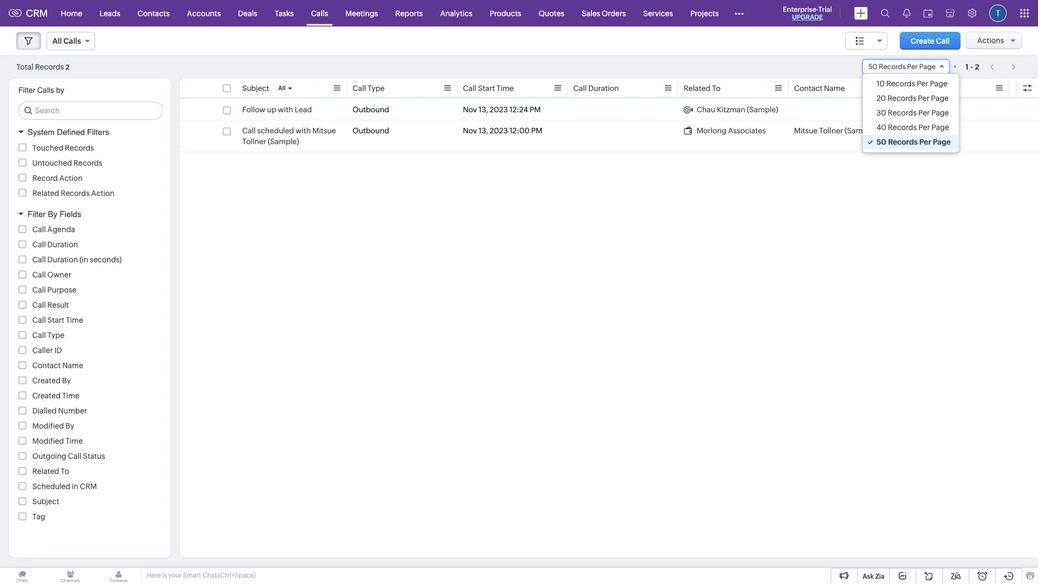 Task type: locate. For each thing, give the bounding box(es) containing it.
1 13, from the top
[[479, 105, 488, 114]]

2 inside total records 2
[[65, 63, 70, 71]]

owner up '20 records per page'
[[919, 84, 943, 93]]

1 vertical spatial outbound
[[353, 127, 389, 135]]

pm right 12:24
[[530, 105, 541, 114]]

smart
[[183, 573, 201, 580]]

2 schultz from the top
[[921, 127, 947, 135]]

nov for nov 13, 2023 12:24 pm
[[463, 105, 477, 114]]

0 horizontal spatial mitsue
[[312, 127, 336, 135]]

per inside field
[[907, 63, 918, 71]]

13, down nov 13, 2023 12:24 pm
[[479, 127, 488, 135]]

follow up with lead
[[242, 105, 312, 114]]

records inside field
[[879, 63, 906, 71]]

call duration (in seconds)
[[32, 256, 122, 264]]

1 vertical spatial contact
[[32, 362, 61, 370]]

(sample) up "associates"
[[747, 105, 778, 114]]

projects link
[[682, 0, 727, 26]]

1 horizontal spatial (sample)
[[747, 105, 778, 114]]

1 vertical spatial tara schultz
[[904, 127, 947, 135]]

50 records per page
[[868, 63, 936, 71], [877, 138, 951, 147]]

2 down all calls
[[65, 63, 70, 71]]

quotes
[[539, 9, 564, 18]]

1 horizontal spatial related to
[[684, 84, 721, 93]]

1 horizontal spatial mitsue
[[794, 127, 818, 135]]

0 vertical spatial call start time
[[463, 84, 514, 93]]

1 horizontal spatial contact name
[[794, 84, 845, 93]]

page down the 40 records per page
[[933, 138, 951, 147]]

duration
[[588, 84, 619, 93], [47, 241, 78, 249], [47, 256, 78, 264]]

1 horizontal spatial call owner
[[904, 84, 943, 93]]

0 horizontal spatial tollner
[[242, 137, 266, 146]]

contact up mitsue tollner (sample)
[[794, 84, 823, 93]]

call scheduled with mitsue tollner (sample)
[[242, 127, 336, 146]]

1 vertical spatial modified
[[32, 437, 64, 446]]

per up the 40 records per page
[[918, 109, 930, 117]]

contact name down id
[[32, 362, 83, 370]]

page for 10 records per page option
[[930, 79, 948, 88]]

nov down nov 13, 2023 12:24 pm
[[463, 127, 477, 135]]

outbound for call scheduled with mitsue tollner (sample)
[[353, 127, 389, 135]]

2023 for 12:00
[[490, 127, 508, 135]]

records right total
[[35, 62, 64, 71]]

page for 50 records per page option
[[933, 138, 951, 147]]

(sample) inside mitsue tollner (sample) link
[[845, 127, 876, 135]]

crm left home
[[26, 8, 48, 19]]

tara for morlong associates
[[904, 127, 919, 135]]

13,
[[479, 105, 488, 114], [479, 127, 488, 135]]

all inside all calls field
[[52, 37, 62, 45]]

tasks
[[275, 9, 294, 18]]

2023 left 12:24
[[490, 105, 508, 114]]

to up scheduled in crm
[[61, 468, 69, 476]]

0 vertical spatial modified
[[32, 422, 64, 431]]

0 vertical spatial tollner
[[819, 127, 843, 135]]

1 nov from the top
[[463, 105, 477, 114]]

0 vertical spatial schultz
[[921, 105, 947, 114]]

tara
[[904, 105, 919, 114], [904, 127, 919, 135]]

agenda
[[47, 225, 75, 234]]

per for 20 records per page option
[[918, 94, 930, 103]]

per
[[907, 63, 918, 71], [917, 79, 928, 88], [918, 94, 930, 103], [918, 109, 930, 117], [918, 123, 930, 132], [919, 138, 931, 147]]

start down result
[[47, 316, 64, 325]]

to up chau
[[712, 84, 721, 93]]

1 vertical spatial action
[[91, 189, 114, 198]]

1 vertical spatial 2023
[[490, 127, 508, 135]]

1 horizontal spatial type
[[368, 84, 385, 93]]

records down 20 records per page option
[[888, 109, 917, 117]]

subject down scheduled
[[32, 498, 59, 507]]

2 vertical spatial duration
[[47, 256, 78, 264]]

created
[[32, 377, 61, 386], [32, 392, 61, 401]]

1 mitsue from the left
[[312, 127, 336, 135]]

13, up nov 13, 2023 12:00 pm
[[479, 105, 488, 114]]

1 created from the top
[[32, 377, 61, 386]]

with inside call scheduled with mitsue tollner (sample)
[[296, 127, 311, 135]]

call owner up '20 records per page'
[[904, 84, 943, 93]]

0 vertical spatial calls
[[311, 9, 328, 18]]

create call button
[[900, 32, 961, 50]]

page inside 10 records per page option
[[930, 79, 948, 88]]

subject
[[242, 84, 269, 93], [32, 498, 59, 507]]

create menu element
[[848, 0, 874, 26]]

1 horizontal spatial start
[[478, 84, 495, 93]]

0 vertical spatial contact name
[[794, 84, 845, 93]]

created up created time
[[32, 377, 61, 386]]

page up '10 records per page'
[[919, 63, 936, 71]]

page down "30 records per page" on the right
[[932, 123, 949, 132]]

page up '20 records per page'
[[930, 79, 948, 88]]

20
[[877, 94, 886, 103]]

(sample) down scheduled
[[268, 137, 299, 146]]

number
[[58, 407, 87, 416]]

All Calls field
[[46, 32, 95, 50]]

1 vertical spatial duration
[[47, 241, 78, 249]]

all up total records 2
[[52, 37, 62, 45]]

0 vertical spatial (sample)
[[747, 105, 778, 114]]

records down 40 records per page 'option'
[[888, 138, 918, 147]]

1 vertical spatial created
[[32, 392, 61, 401]]

2 2023 from the top
[[490, 127, 508, 135]]

per up "30 records per page" on the right
[[918, 94, 930, 103]]

page inside 50 records per page option
[[933, 138, 951, 147]]

0 vertical spatial by
[[48, 210, 57, 219]]

(sample)
[[747, 105, 778, 114], [845, 127, 876, 135], [268, 137, 299, 146]]

0 vertical spatial call owner
[[904, 84, 943, 93]]

0 vertical spatial 50 records per page
[[868, 63, 936, 71]]

1 vertical spatial with
[[296, 127, 311, 135]]

row group
[[180, 99, 1038, 152]]

created up dialled
[[32, 392, 61, 401]]

call scheduled with mitsue tollner (sample) link
[[242, 125, 342, 147]]

up
[[267, 105, 276, 114]]

records down touched records
[[73, 159, 102, 167]]

0 horizontal spatial call owner
[[32, 271, 71, 280]]

0 vertical spatial related to
[[684, 84, 721, 93]]

1 - 2
[[965, 62, 979, 71]]

2023 left 12:00
[[490, 127, 508, 135]]

page inside 20 records per page option
[[931, 94, 949, 103]]

related down "outgoing" on the left of the page
[[32, 468, 59, 476]]

1 vertical spatial filter
[[28, 210, 46, 219]]

10 records per page
[[877, 79, 948, 88]]

tara schultz down "30 records per page" on the right
[[904, 127, 947, 135]]

total
[[16, 62, 33, 71]]

tara down 30 records per page option
[[904, 127, 919, 135]]

calls right the tasks link
[[311, 9, 328, 18]]

page inside 30 records per page option
[[931, 109, 949, 117]]

record action
[[32, 174, 83, 182]]

50 down the 40
[[877, 138, 886, 147]]

2 vertical spatial (sample)
[[268, 137, 299, 146]]

filter inside dropdown button
[[28, 210, 46, 219]]

0 horizontal spatial contact
[[32, 362, 61, 370]]

1 vertical spatial 50 records per page
[[877, 138, 951, 147]]

40 records per page option
[[863, 121, 959, 135]]

13, for nov 13, 2023 12:24 pm
[[479, 105, 488, 114]]

modified down dialled
[[32, 422, 64, 431]]

0 horizontal spatial subject
[[32, 498, 59, 507]]

type
[[368, 84, 385, 93], [47, 331, 64, 340]]

upgrade
[[792, 14, 823, 21]]

0 vertical spatial call duration
[[573, 84, 619, 93]]

1 horizontal spatial call duration
[[573, 84, 619, 93]]

1 vertical spatial calls
[[63, 37, 81, 45]]

calls down home link
[[63, 37, 81, 45]]

2 nov from the top
[[463, 127, 477, 135]]

1 vertical spatial related to
[[32, 468, 69, 476]]

scheduled
[[257, 127, 294, 135]]

0 horizontal spatial call duration
[[32, 241, 78, 249]]

untouched records
[[32, 159, 102, 167]]

system defined filters button
[[9, 123, 171, 142]]

2 vertical spatial by
[[65, 422, 74, 431]]

services link
[[635, 0, 682, 26]]

lead
[[295, 105, 312, 114]]

2 tara schultz from the top
[[904, 127, 947, 135]]

filter for filter by fields
[[28, 210, 46, 219]]

name up created by
[[62, 362, 83, 370]]

1 vertical spatial name
[[62, 362, 83, 370]]

navigation
[[985, 59, 1022, 75]]

all up follow up with lead
[[278, 85, 286, 92]]

time
[[496, 84, 514, 93], [66, 316, 83, 325], [62, 392, 79, 401], [65, 437, 83, 446]]

0 vertical spatial outbound
[[353, 105, 389, 114]]

1 tara from the top
[[904, 105, 919, 114]]

by up created time
[[62, 377, 71, 386]]

per inside 'option'
[[918, 123, 930, 132]]

call duration
[[573, 84, 619, 93], [32, 241, 78, 249]]

0 vertical spatial contact
[[794, 84, 823, 93]]

1 vertical spatial nov
[[463, 127, 477, 135]]

modified time
[[32, 437, 83, 446]]

per up '10 records per page'
[[907, 63, 918, 71]]

accounts link
[[178, 0, 229, 26]]

schultz down "30 records per page" on the right
[[921, 127, 947, 135]]

0 horizontal spatial to
[[61, 468, 69, 476]]

1 tara schultz from the top
[[904, 105, 947, 114]]

with right 'up'
[[278, 105, 293, 114]]

2 13, from the top
[[479, 127, 488, 135]]

related up chau
[[684, 84, 711, 93]]

crm
[[26, 8, 48, 19], [80, 483, 97, 491]]

1 horizontal spatial to
[[712, 84, 721, 93]]

0 vertical spatial crm
[[26, 8, 48, 19]]

action up filter by fields dropdown button
[[91, 189, 114, 198]]

tollner inside call scheduled with mitsue tollner (sample)
[[242, 137, 266, 146]]

schultz down '20 records per page'
[[921, 105, 947, 114]]

page
[[919, 63, 936, 71], [930, 79, 948, 88], [931, 94, 949, 103], [931, 109, 949, 117], [932, 123, 949, 132], [933, 138, 951, 147]]

call type
[[353, 84, 385, 93], [32, 331, 64, 340]]

0 horizontal spatial (sample)
[[268, 137, 299, 146]]

with inside follow up with lead link
[[278, 105, 293, 114]]

start up nov 13, 2023 12:24 pm
[[478, 84, 495, 93]]

contact down caller id
[[32, 362, 61, 370]]

1 horizontal spatial calls
[[63, 37, 81, 45]]

scheduled in crm
[[32, 483, 97, 491]]

(sample) left the 40
[[845, 127, 876, 135]]

50 records per page inside option
[[877, 138, 951, 147]]

0 horizontal spatial 2
[[65, 63, 70, 71]]

morlong associates
[[697, 127, 766, 135]]

1 vertical spatial by
[[62, 377, 71, 386]]

0 vertical spatial start
[[478, 84, 495, 93]]

1 2023 from the top
[[490, 105, 508, 114]]

records inside option
[[888, 109, 917, 117]]

2 outbound from the top
[[353, 127, 389, 135]]

1 horizontal spatial name
[[824, 84, 845, 93]]

20 records per page option
[[863, 91, 959, 106]]

1 vertical spatial 13,
[[479, 127, 488, 135]]

create menu image
[[854, 7, 868, 20]]

0 horizontal spatial related to
[[32, 468, 69, 476]]

1 schultz from the top
[[921, 105, 947, 114]]

records inside 'option'
[[888, 123, 917, 132]]

0 vertical spatial all
[[52, 37, 62, 45]]

per down "30 records per page" on the right
[[918, 123, 930, 132]]

2 vertical spatial calls
[[37, 86, 54, 95]]

1 vertical spatial start
[[47, 316, 64, 325]]

1 vertical spatial call duration
[[32, 241, 78, 249]]

0 horizontal spatial call start time
[[32, 316, 83, 325]]

by up "call agenda"
[[48, 210, 57, 219]]

tara schultz down '20 records per page'
[[904, 105, 947, 114]]

records down 50 records per page field
[[886, 79, 915, 88]]

50 inside 50 records per page field
[[868, 63, 877, 71]]

list box
[[863, 74, 959, 152]]

2 created from the top
[[32, 392, 61, 401]]

page inside 40 records per page 'option'
[[932, 123, 949, 132]]

modified up "outgoing" on the left of the page
[[32, 437, 64, 446]]

0 horizontal spatial contact name
[[32, 362, 83, 370]]

call start time up nov 13, 2023 12:24 pm
[[463, 84, 514, 93]]

filter by fields
[[28, 210, 81, 219]]

services
[[643, 9, 673, 18]]

owner up purpose
[[47, 271, 71, 280]]

call start time
[[463, 84, 514, 93], [32, 316, 83, 325]]

call owner up call purpose
[[32, 271, 71, 280]]

pm right 12:00
[[531, 127, 542, 135]]

name
[[824, 84, 845, 93], [62, 362, 83, 370]]

meetings link
[[337, 0, 387, 26]]

mitsue
[[312, 127, 336, 135], [794, 127, 818, 135]]

0 horizontal spatial owner
[[47, 271, 71, 280]]

time up nov 13, 2023 12:24 pm
[[496, 84, 514, 93]]

with
[[278, 105, 293, 114], [296, 127, 311, 135]]

mitsue tollner (sample) link
[[794, 125, 876, 136]]

orders
[[602, 9, 626, 18]]

0 horizontal spatial with
[[278, 105, 293, 114]]

1 horizontal spatial tollner
[[819, 127, 843, 135]]

tollner left the 40
[[819, 127, 843, 135]]

by down number
[[65, 422, 74, 431]]

meetings
[[345, 9, 378, 18]]

projects
[[690, 9, 719, 18]]

1 horizontal spatial all
[[278, 85, 286, 92]]

1 horizontal spatial contact
[[794, 84, 823, 93]]

1 horizontal spatial with
[[296, 127, 311, 135]]

1 vertical spatial (sample)
[[845, 127, 876, 135]]

1 vertical spatial all
[[278, 85, 286, 92]]

1 vertical spatial type
[[47, 331, 64, 340]]

0 vertical spatial owner
[[919, 84, 943, 93]]

1 vertical spatial tara
[[904, 127, 919, 135]]

id
[[54, 347, 62, 355]]

associates
[[728, 127, 766, 135]]

start
[[478, 84, 495, 93], [47, 316, 64, 325]]

1 vertical spatial to
[[61, 468, 69, 476]]

0 vertical spatial filter
[[18, 86, 35, 95]]

name up mitsue tollner (sample) link
[[824, 84, 845, 93]]

search element
[[874, 0, 896, 26]]

signals image
[[903, 9, 910, 18]]

total records 2
[[16, 62, 70, 71]]

50 records per page up 10 records per page option
[[868, 63, 936, 71]]

0 horizontal spatial all
[[52, 37, 62, 45]]

1 vertical spatial pm
[[531, 127, 542, 135]]

0 vertical spatial related
[[684, 84, 711, 93]]

1 modified from the top
[[32, 422, 64, 431]]

chat
[[202, 573, 217, 580]]

pm
[[530, 105, 541, 114], [531, 127, 542, 135]]

50 Records Per Page field
[[862, 59, 950, 74]]

page for 20 records per page option
[[931, 94, 949, 103]]

related
[[684, 84, 711, 93], [32, 189, 59, 198], [32, 468, 59, 476]]

2 horizontal spatial (sample)
[[845, 127, 876, 135]]

0 vertical spatial tara schultz
[[904, 105, 947, 114]]

1 horizontal spatial owner
[[919, 84, 943, 93]]

tara down '20 records per page'
[[904, 105, 919, 114]]

50 records per page inside field
[[868, 63, 936, 71]]

1 vertical spatial call owner
[[32, 271, 71, 280]]

per inside option
[[918, 109, 930, 117]]

50 up '10'
[[868, 63, 877, 71]]

call owner
[[904, 84, 943, 93], [32, 271, 71, 280]]

page up "30 records per page" on the right
[[931, 94, 949, 103]]

calls link
[[302, 0, 337, 26]]

2023
[[490, 105, 508, 114], [490, 127, 508, 135]]

records
[[35, 62, 64, 71], [879, 63, 906, 71], [886, 79, 915, 88], [887, 94, 916, 103], [888, 109, 917, 117], [888, 123, 917, 132], [888, 138, 918, 147], [65, 144, 94, 152], [73, 159, 102, 167], [61, 189, 90, 198]]

2 for total records 2
[[65, 63, 70, 71]]

size image
[[856, 36, 864, 46]]

action up related records action
[[59, 174, 83, 182]]

2 modified from the top
[[32, 437, 64, 446]]

related down record
[[32, 189, 59, 198]]

outgoing call status
[[32, 453, 105, 461]]

morlong
[[697, 127, 727, 135]]

filter up "call agenda"
[[28, 210, 46, 219]]

13, for nov 13, 2023 12:00 pm
[[479, 127, 488, 135]]

with down lead
[[296, 127, 311, 135]]

calls inside field
[[63, 37, 81, 45]]

calls
[[311, 9, 328, 18], [63, 37, 81, 45], [37, 86, 54, 95]]

page for 30 records per page option
[[931, 109, 949, 117]]

subject up 'follow'
[[242, 84, 269, 93]]

1 outbound from the top
[[353, 105, 389, 114]]

tollner down scheduled
[[242, 137, 266, 146]]

None field
[[845, 32, 888, 50]]

call start time down result
[[32, 316, 83, 325]]

records down 30 records per page option
[[888, 123, 917, 132]]

per up '20 records per page'
[[917, 79, 928, 88]]

by inside dropdown button
[[48, 210, 57, 219]]

2 for 1 - 2
[[975, 62, 979, 71]]

0 horizontal spatial calls
[[37, 86, 54, 95]]

nov up nov 13, 2023 12:00 pm
[[463, 105, 477, 114]]

mitsue inside call scheduled with mitsue tollner (sample)
[[312, 127, 336, 135]]

page up the 40 records per page
[[931, 109, 949, 117]]

crm right in on the bottom of the page
[[80, 483, 97, 491]]

calls left by on the top left of page
[[37, 86, 54, 95]]

records up '10'
[[879, 63, 906, 71]]

related to up scheduled
[[32, 468, 69, 476]]

10
[[877, 79, 885, 88]]

created by
[[32, 377, 71, 386]]

2 tara from the top
[[904, 127, 919, 135]]

(sample) inside 'chau kitzman (sample)' 'link'
[[747, 105, 778, 114]]

nov
[[463, 105, 477, 114], [463, 127, 477, 135]]

nov 13, 2023 12:00 pm
[[463, 127, 542, 135]]

0 vertical spatial nov
[[463, 105, 477, 114]]

time down result
[[66, 316, 83, 325]]

related to up chau
[[684, 84, 721, 93]]

2 right -
[[975, 62, 979, 71]]

filter down total
[[18, 86, 35, 95]]

contact name up mitsue tollner (sample)
[[794, 84, 845, 93]]

50 records per page down 40 records per page 'option'
[[877, 138, 951, 147]]

1 vertical spatial tollner
[[242, 137, 266, 146]]

all
[[52, 37, 62, 45], [278, 85, 286, 92]]

per down the 40 records per page
[[919, 138, 931, 147]]



Task type: describe. For each thing, give the bounding box(es) containing it.
call result
[[32, 301, 69, 310]]

chau
[[697, 105, 715, 114]]

channels image
[[48, 569, 93, 584]]

touched
[[32, 144, 63, 152]]

per for 10 records per page option
[[917, 79, 928, 88]]

crm link
[[9, 8, 48, 19]]

chau kitzman (sample)
[[697, 105, 778, 114]]

leads
[[100, 9, 120, 18]]

filter calls by
[[18, 86, 64, 95]]

0 horizontal spatial action
[[59, 174, 83, 182]]

0 vertical spatial call type
[[353, 84, 385, 93]]

30
[[877, 109, 886, 117]]

modified for modified by
[[32, 422, 64, 431]]

by for modified
[[65, 422, 74, 431]]

your
[[168, 573, 182, 580]]

defined
[[57, 128, 85, 137]]

signals element
[[896, 0, 917, 26]]

per for 50 records per page option
[[919, 138, 931, 147]]

chats image
[[0, 569, 44, 584]]

0 vertical spatial duration
[[588, 84, 619, 93]]

profile image
[[989, 5, 1007, 22]]

related records action
[[32, 189, 114, 198]]

nov 13, 2023 12:24 pm
[[463, 105, 541, 114]]

12:00
[[509, 127, 530, 135]]

call inside call scheduled with mitsue tollner (sample)
[[242, 127, 256, 135]]

here is your smart chat (ctrl+space)
[[147, 573, 256, 580]]

result
[[47, 301, 69, 310]]

create
[[911, 36, 935, 45]]

is
[[162, 573, 167, 580]]

records up fields
[[61, 189, 90, 198]]

created for created time
[[32, 392, 61, 401]]

sales orders
[[582, 9, 626, 18]]

(sample) inside call scheduled with mitsue tollner (sample)
[[268, 137, 299, 146]]

outgoing
[[32, 453, 66, 461]]

list box containing 10 records per page
[[863, 74, 959, 152]]

modified by
[[32, 422, 74, 431]]

ask
[[863, 573, 874, 581]]

12:24
[[509, 105, 528, 114]]

50 records per page option
[[863, 135, 959, 150]]

tag
[[32, 513, 45, 522]]

morlong associates link
[[684, 125, 766, 136]]

reports link
[[387, 0, 432, 26]]

2023 for 12:24
[[490, 105, 508, 114]]

tara schultz for morlong associates
[[904, 127, 947, 135]]

per for 30 records per page option
[[918, 109, 930, 117]]

sales
[[582, 9, 600, 18]]

page for 40 records per page 'option'
[[932, 123, 949, 132]]

all calls
[[52, 37, 81, 45]]

created for created by
[[32, 377, 61, 386]]

1 vertical spatial call start time
[[32, 316, 83, 325]]

10 records per page option
[[863, 77, 959, 91]]

call inside button
[[936, 36, 950, 45]]

trial
[[818, 5, 832, 13]]

with for up
[[278, 105, 293, 114]]

1 vertical spatial owner
[[47, 271, 71, 280]]

(sample) for mitsue tollner (sample)
[[845, 127, 876, 135]]

0 vertical spatial type
[[368, 84, 385, 93]]

40 records per page
[[877, 123, 949, 132]]

0 horizontal spatial call type
[[32, 331, 64, 340]]

tasks link
[[266, 0, 302, 26]]

follow up with lead link
[[242, 104, 312, 115]]

Other Modules field
[[727, 5, 751, 22]]

30 records per page option
[[863, 106, 959, 121]]

0 vertical spatial to
[[712, 84, 721, 93]]

1 vertical spatial related
[[32, 189, 59, 198]]

quotes link
[[530, 0, 573, 26]]

1 horizontal spatial call start time
[[463, 84, 514, 93]]

time up number
[[62, 392, 79, 401]]

40
[[877, 123, 886, 132]]

deals
[[238, 9, 257, 18]]

untouched
[[32, 159, 72, 167]]

row group containing follow up with lead
[[180, 99, 1038, 152]]

records down 10 records per page option
[[887, 94, 916, 103]]

reports
[[395, 9, 423, 18]]

2 horizontal spatial calls
[[311, 9, 328, 18]]

purpose
[[47, 286, 77, 295]]

caller
[[32, 347, 53, 355]]

by for filter
[[48, 210, 57, 219]]

calendar image
[[923, 9, 933, 18]]

scheduled
[[32, 483, 70, 491]]

with for scheduled
[[296, 127, 311, 135]]

2 mitsue from the left
[[794, 127, 818, 135]]

calls for filter calls by
[[37, 86, 54, 95]]

50 inside 50 records per page option
[[877, 138, 886, 147]]

all for all calls
[[52, 37, 62, 45]]

home link
[[52, 0, 91, 26]]

page inside 50 records per page field
[[919, 63, 936, 71]]

tara for chau kitzman (sample)
[[904, 105, 919, 114]]

actions
[[977, 36, 1004, 45]]

0 horizontal spatial type
[[47, 331, 64, 340]]

per for 40 records per page 'option'
[[918, 123, 930, 132]]

deals link
[[229, 0, 266, 26]]

calls for all calls
[[63, 37, 81, 45]]

filter for filter calls by
[[18, 86, 35, 95]]

1
[[965, 62, 969, 71]]

0 horizontal spatial name
[[62, 362, 83, 370]]

dialled
[[32, 407, 57, 416]]

0 vertical spatial name
[[824, 84, 845, 93]]

analytics
[[440, 9, 472, 18]]

Search text field
[[19, 102, 162, 119]]

search image
[[881, 9, 890, 18]]

call purpose
[[32, 286, 77, 295]]

here
[[147, 573, 161, 580]]

contacts
[[138, 9, 170, 18]]

profile element
[[983, 0, 1013, 26]]

zia
[[875, 573, 885, 581]]

(in
[[79, 256, 88, 264]]

system defined filters
[[28, 128, 109, 137]]

call agenda
[[32, 225, 75, 234]]

contacts image
[[96, 569, 141, 584]]

schultz for morlong associates
[[921, 127, 947, 135]]

(ctrl+space)
[[218, 573, 256, 580]]

outbound for follow up with lead
[[353, 105, 389, 114]]

20 records per page
[[877, 94, 949, 103]]

leads link
[[91, 0, 129, 26]]

mitsue tollner (sample)
[[794, 127, 876, 135]]

pm for nov 13, 2023 12:00 pm
[[531, 127, 542, 135]]

sales orders link
[[573, 0, 635, 26]]

1 horizontal spatial subject
[[242, 84, 269, 93]]

touched records
[[32, 144, 94, 152]]

(sample) for chau kitzman (sample)
[[747, 105, 778, 114]]

2 vertical spatial related
[[32, 468, 59, 476]]

all for all
[[278, 85, 286, 92]]

in
[[72, 483, 78, 491]]

status
[[83, 453, 105, 461]]

tara schultz for chau kitzman (sample)
[[904, 105, 947, 114]]

filters
[[87, 128, 109, 137]]

create call
[[911, 36, 950, 45]]

1 horizontal spatial crm
[[80, 483, 97, 491]]

products link
[[481, 0, 530, 26]]

schultz for chau kitzman (sample)
[[921, 105, 947, 114]]

products
[[490, 9, 521, 18]]

kitzman
[[717, 105, 745, 114]]

contacts link
[[129, 0, 178, 26]]

accounts
[[187, 9, 221, 18]]

1 horizontal spatial action
[[91, 189, 114, 198]]

by
[[56, 86, 64, 95]]

nov for nov 13, 2023 12:00 pm
[[463, 127, 477, 135]]

pm for nov 13, 2023 12:24 pm
[[530, 105, 541, 114]]

follow
[[242, 105, 265, 114]]

1 vertical spatial contact name
[[32, 362, 83, 370]]

-
[[970, 62, 973, 71]]

modified for modified time
[[32, 437, 64, 446]]

record
[[32, 174, 58, 182]]

ask zia
[[863, 573, 885, 581]]

records down defined
[[65, 144, 94, 152]]

fields
[[60, 210, 81, 219]]

30 records per page
[[877, 109, 949, 117]]

caller id
[[32, 347, 62, 355]]

time up outgoing call status
[[65, 437, 83, 446]]

by for created
[[62, 377, 71, 386]]



Task type: vqa. For each thing, say whether or not it's contained in the screenshot.
Feltz Printing Service (Sample)
no



